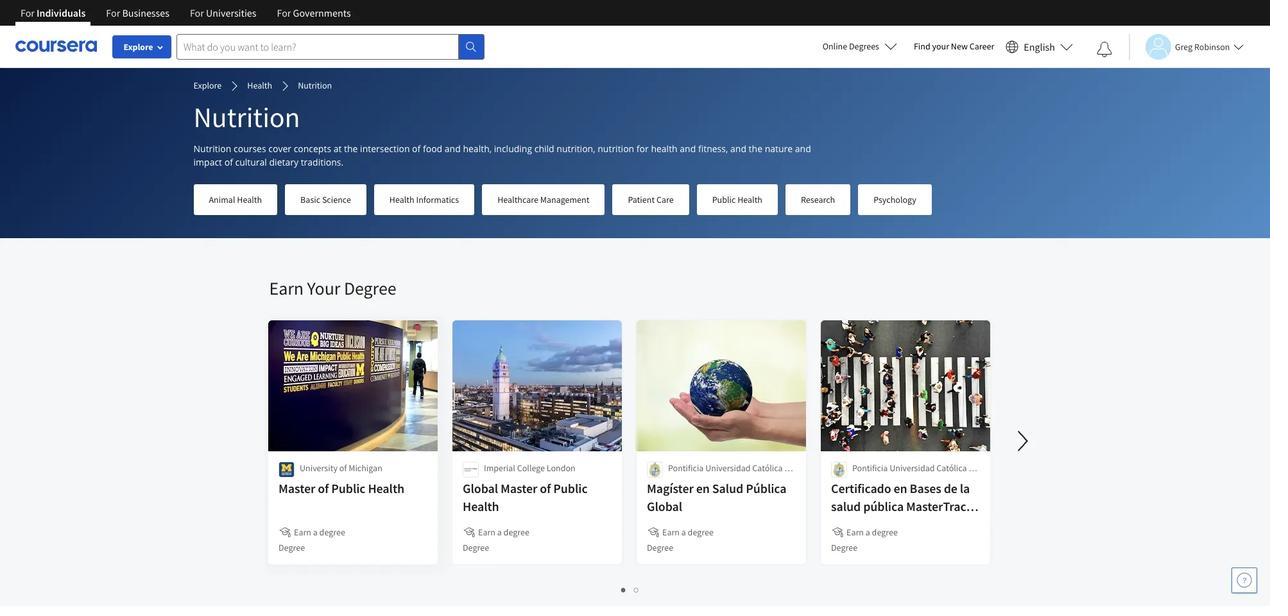 Task type: locate. For each thing, give the bounding box(es) containing it.
basic science
[[301, 194, 351, 206]]

earn down 'master of public health'
[[294, 527, 311, 538]]

1 vertical spatial nutrition
[[194, 100, 300, 135]]

2 horizontal spatial public
[[713, 194, 736, 206]]

research link
[[786, 184, 851, 215]]

1 vertical spatial global
[[647, 498, 682, 514]]

1 and from the left
[[445, 143, 461, 155]]

and right 'health'
[[680, 143, 696, 155]]

degree for certificado en bases de la salud pública mastertrack® certificate
[[831, 542, 858, 554]]

3 earn a degree from the left
[[662, 527, 714, 538]]

2 en from the left
[[894, 480, 908, 496]]

earn for global master of public health
[[478, 527, 495, 538]]

your
[[933, 40, 950, 52]]

2 vertical spatial nutrition
[[194, 143, 231, 155]]

for left 'governments'
[[277, 6, 291, 19]]

healthcare management
[[498, 194, 590, 206]]

next slide image
[[1008, 426, 1039, 457]]

0 horizontal spatial master
[[278, 480, 315, 496]]

1 vertical spatial explore
[[194, 80, 222, 91]]

public health link
[[697, 184, 778, 215]]

0 horizontal spatial the
[[344, 143, 358, 155]]

global down imperial college london icon
[[463, 480, 498, 496]]

2 chile from the left
[[853, 475, 872, 487]]

health
[[247, 80, 272, 91], [237, 194, 262, 206], [390, 194, 415, 206], [738, 194, 763, 206], [368, 480, 404, 496], [463, 498, 499, 514]]

banner navigation
[[10, 0, 361, 26]]

2
[[635, 584, 640, 596]]

for
[[21, 6, 35, 19], [106, 6, 120, 19], [190, 6, 204, 19], [277, 6, 291, 19]]

en left the salud
[[696, 480, 710, 496]]

0 horizontal spatial universidad
[[706, 462, 751, 474]]

2 earn a degree from the left
[[478, 527, 529, 538]]

find your new career link
[[908, 39, 1001, 55]]

1 católica from the left
[[753, 462, 783, 474]]

degree
[[319, 527, 345, 538], [504, 527, 529, 538], [688, 527, 714, 538], [872, 527, 898, 538]]

pontificia up certificado
[[853, 462, 888, 474]]

en inside certificado en bases de la salud pública mastertrack® certificate
[[894, 480, 908, 496]]

list
[[269, 583, 992, 597]]

a down 'magíster'
[[682, 527, 686, 538]]

2 pontificia universidad católica de chile from the left
[[853, 462, 979, 487]]

psychology link
[[859, 184, 932, 215]]

0 horizontal spatial global
[[463, 480, 498, 496]]

1 horizontal spatial universidad
[[890, 462, 935, 474]]

None search field
[[177, 34, 485, 59]]

university of michigan image
[[278, 462, 294, 478]]

nutrition down what do you want to learn? text field at the left top
[[298, 80, 332, 91]]

1 a from the left
[[313, 527, 317, 538]]

3 for from the left
[[190, 6, 204, 19]]

traditions.
[[301, 156, 344, 168]]

the right at at the top left of the page
[[344, 143, 358, 155]]

1 pontificia universidad católica de chile from the left
[[668, 462, 794, 487]]

pontificia up 'magíster'
[[668, 462, 704, 474]]

magíster
[[647, 480, 694, 496]]

universidad up bases
[[890, 462, 935, 474]]

2 the from the left
[[749, 143, 763, 155]]

1 horizontal spatial pontificia
[[853, 462, 888, 474]]

list inside earn your degree carousel element
[[269, 583, 992, 597]]

global master of public health
[[463, 480, 588, 514]]

3 a from the left
[[682, 527, 686, 538]]

2 horizontal spatial de
[[969, 462, 979, 474]]

1 universidad from the left
[[706, 462, 751, 474]]

for left "individuals"
[[21, 6, 35, 19]]

imperial college london
[[484, 462, 576, 474]]

certificate
[[831, 516, 888, 532]]

a down pública
[[866, 527, 870, 538]]

0 horizontal spatial católica
[[753, 462, 783, 474]]

de left la
[[944, 480, 958, 496]]

earn a degree down pública
[[847, 527, 898, 538]]

pontificia for magíster
[[668, 462, 704, 474]]

earn a degree for master
[[294, 527, 345, 538]]

explore
[[124, 41, 153, 53], [194, 80, 222, 91]]

0 horizontal spatial chile
[[668, 475, 687, 487]]

1 pontificia from the left
[[668, 462, 704, 474]]

4 a from the left
[[866, 527, 870, 538]]

a down 'master of public health'
[[313, 527, 317, 538]]

en up pública
[[894, 480, 908, 496]]

chevron down image
[[49, 19, 58, 28]]

en
[[696, 480, 710, 496], [894, 480, 908, 496]]

global inside global master of public health
[[463, 480, 498, 496]]

earn a degree
[[294, 527, 345, 538], [478, 527, 529, 538], [662, 527, 714, 538], [847, 527, 898, 538]]

1 horizontal spatial global
[[647, 498, 682, 514]]

university of michigan
[[300, 462, 382, 474]]

of down university
[[318, 480, 329, 496]]

3 degree from the left
[[688, 527, 714, 538]]

for universities
[[190, 6, 257, 19]]

animal health
[[209, 194, 262, 206]]

pontificia
[[668, 462, 704, 474], [853, 462, 888, 474]]

0 vertical spatial explore
[[124, 41, 153, 53]]

degree down pública
[[872, 527, 898, 538]]

master inside global master of public health
[[501, 480, 537, 496]]

1 horizontal spatial católica
[[937, 462, 967, 474]]

cultural
[[235, 156, 267, 168]]

nutrition up courses
[[194, 100, 300, 135]]

universidad up the salud
[[706, 462, 751, 474]]

new
[[952, 40, 968, 52]]

imperial college london image
[[463, 462, 479, 478]]

salud
[[712, 480, 744, 496]]

earn for magíster en salud pública global
[[662, 527, 680, 538]]

chile right pontificia universidad católica de chile icon on the right bottom of page
[[853, 475, 872, 487]]

1 horizontal spatial en
[[894, 480, 908, 496]]

explore button
[[112, 35, 171, 58]]

earn a degree down 'master of public health'
[[294, 527, 345, 538]]

cover
[[269, 143, 292, 155]]

0 horizontal spatial de
[[785, 462, 794, 474]]

chile right pontificia universidad católica de chile image
[[668, 475, 687, 487]]

1
[[622, 584, 627, 596]]

public down university of michigan on the bottom of the page
[[331, 480, 365, 496]]

1 horizontal spatial de
[[944, 480, 958, 496]]

1 button
[[618, 583, 631, 597]]

for individuals
[[21, 6, 86, 19]]

1 for from the left
[[21, 6, 35, 19]]

0 vertical spatial global
[[463, 480, 498, 496]]

public inside public health link
[[713, 194, 736, 206]]

4 for from the left
[[277, 6, 291, 19]]

2 pontificia from the left
[[853, 462, 888, 474]]

1 horizontal spatial the
[[749, 143, 763, 155]]

2 master from the left
[[501, 480, 537, 496]]

pública
[[746, 480, 787, 496]]

0 horizontal spatial en
[[696, 480, 710, 496]]

1 horizontal spatial explore
[[194, 80, 222, 91]]

and right food
[[445, 143, 461, 155]]

earn your degree carousel element
[[263, 238, 1185, 606]]

for for universities
[[190, 6, 204, 19]]

degree down global master of public health
[[504, 527, 529, 538]]

public down london
[[553, 480, 588, 496]]

a for magíster
[[682, 527, 686, 538]]

michigan
[[349, 462, 382, 474]]

healthcare
[[498, 194, 539, 206]]

degree down 'master of public health'
[[319, 527, 345, 538]]

the
[[344, 143, 358, 155], [749, 143, 763, 155]]

psychology
[[874, 194, 917, 206]]

mastertrack®
[[907, 498, 979, 514]]

4 earn a degree from the left
[[847, 527, 898, 538]]

pública
[[864, 498, 904, 514]]

earn down salud at the bottom right of page
[[847, 527, 864, 538]]

1 en from the left
[[696, 480, 710, 496]]

the left the nature on the right of the page
[[749, 143, 763, 155]]

explore down for businesses
[[124, 41, 153, 53]]

a for global
[[497, 527, 502, 538]]

public down "fitness,"
[[713, 194, 736, 206]]

list containing 1
[[269, 583, 992, 597]]

2 degree from the left
[[504, 527, 529, 538]]

bases
[[910, 480, 942, 496]]

1 horizontal spatial chile
[[853, 475, 872, 487]]

global down 'magíster'
[[647, 498, 682, 514]]

2 button
[[631, 583, 644, 597]]

patient care
[[628, 194, 674, 206]]

health informatics link
[[374, 184, 475, 215]]

for left businesses at the left top
[[106, 6, 120, 19]]

businesses
[[122, 6, 170, 19]]

degree for master of public health
[[278, 542, 305, 554]]

individuals
[[37, 6, 86, 19]]

earn down global master of public health
[[478, 527, 495, 538]]

for left universities
[[190, 6, 204, 19]]

nutrition
[[298, 80, 332, 91], [194, 100, 300, 135], [194, 143, 231, 155]]

nutrition courses cover concepts at the intersection of food and health, including child nutrition, nutrition for health and fitness, and the nature and impact of cultural dietary traditions.
[[194, 143, 812, 168]]

universidad
[[706, 462, 751, 474], [890, 462, 935, 474]]

health inside "link"
[[390, 194, 415, 206]]

explore left "health" link
[[194, 80, 222, 91]]

earn a degree for certificado
[[847, 527, 898, 538]]

global
[[463, 480, 498, 496], [647, 498, 682, 514]]

degree for global
[[504, 527, 529, 538]]

degree down 'magíster en salud pública global'
[[688, 527, 714, 538]]

certificado en bases de la salud pública mastertrack® certificate
[[831, 480, 979, 532]]

greg robinson button
[[1130, 34, 1245, 59]]

2 católica from the left
[[937, 462, 967, 474]]

4 and from the left
[[796, 143, 812, 155]]

católica up pública
[[753, 462, 783, 474]]

for for businesses
[[106, 6, 120, 19]]

de
[[785, 462, 794, 474], [969, 462, 979, 474], [944, 480, 958, 496]]

earn a degree down global master of public health
[[478, 527, 529, 538]]

3 and from the left
[[731, 143, 747, 155]]

de up la
[[969, 462, 979, 474]]

earn a degree down 'magíster en salud pública global'
[[662, 527, 714, 538]]

degree for certificado
[[872, 527, 898, 538]]

career
[[970, 40, 995, 52]]

2 universidad from the left
[[890, 462, 935, 474]]

of down college
[[540, 480, 551, 496]]

of
[[412, 143, 421, 155], [225, 156, 233, 168], [339, 462, 347, 474], [318, 480, 329, 496], [540, 480, 551, 496]]

for governments
[[277, 6, 351, 19]]

1 horizontal spatial pontificia universidad católica de chile
[[853, 462, 979, 487]]

london
[[547, 462, 576, 474]]

a down global master of public health
[[497, 527, 502, 538]]

2 for from the left
[[106, 6, 120, 19]]

católica up la
[[937, 462, 967, 474]]

health
[[651, 143, 678, 155]]

1 degree from the left
[[319, 527, 345, 538]]

1 earn a degree from the left
[[294, 527, 345, 538]]

de up pública
[[785, 462, 794, 474]]

of up 'master of public health'
[[339, 462, 347, 474]]

1 chile from the left
[[668, 475, 687, 487]]

4 degree from the left
[[872, 527, 898, 538]]

nutrition up impact
[[194, 143, 231, 155]]

food
[[423, 143, 443, 155]]

master down imperial college london
[[501, 480, 537, 496]]

universidad for bases
[[890, 462, 935, 474]]

en inside 'magíster en salud pública global'
[[696, 480, 710, 496]]

en for salud
[[696, 480, 710, 496]]

earn down 'magíster'
[[662, 527, 680, 538]]

0 horizontal spatial pontificia
[[668, 462, 704, 474]]

0 horizontal spatial explore
[[124, 41, 153, 53]]

and
[[445, 143, 461, 155], [680, 143, 696, 155], [731, 143, 747, 155], [796, 143, 812, 155]]

0 horizontal spatial pontificia universidad católica de chile
[[668, 462, 794, 487]]

master of public health
[[278, 480, 404, 496]]

master down university of michigan icon
[[278, 480, 315, 496]]

for businesses
[[106, 6, 170, 19]]

public
[[713, 194, 736, 206], [331, 480, 365, 496], [553, 480, 588, 496]]

chile
[[668, 475, 687, 487], [853, 475, 872, 487]]

católica
[[753, 462, 783, 474], [937, 462, 967, 474]]

1 horizontal spatial master
[[501, 480, 537, 496]]

earn for master of public health
[[294, 527, 311, 538]]

1 horizontal spatial public
[[553, 480, 588, 496]]

public inside global master of public health
[[553, 480, 588, 496]]

nutrition,
[[557, 143, 596, 155]]

earn your degree
[[269, 277, 397, 300]]

1 master from the left
[[278, 480, 315, 496]]

health informatics
[[390, 194, 459, 206]]

2 a from the left
[[497, 527, 502, 538]]

degree for global master of public health
[[463, 542, 489, 554]]

What do you want to learn? text field
[[177, 34, 459, 59]]

a
[[313, 527, 317, 538], [497, 527, 502, 538], [682, 527, 686, 538], [866, 527, 870, 538]]

earn
[[269, 277, 304, 300], [294, 527, 311, 538], [478, 527, 495, 538], [662, 527, 680, 538], [847, 527, 864, 538]]

and right the nature on the right of the page
[[796, 143, 812, 155]]

and right "fitness,"
[[731, 143, 747, 155]]

of inside global master of public health
[[540, 480, 551, 496]]



Task type: vqa. For each thing, say whether or not it's contained in the screenshot.


Task type: describe. For each thing, give the bounding box(es) containing it.
earn for certificado en bases de la salud pública mastertrack® certificate
[[847, 527, 864, 538]]

pontificia universidad católica de chile image
[[831, 462, 847, 478]]

degrees
[[850, 40, 880, 52]]

online
[[823, 40, 848, 52]]

impact
[[194, 156, 222, 168]]

pontificia for certificado
[[853, 462, 888, 474]]

certificado
[[831, 480, 892, 496]]

coursera image
[[15, 36, 97, 57]]

chile for magíster
[[668, 475, 687, 487]]

management
[[541, 194, 590, 206]]

católica for pública
[[753, 462, 783, 474]]

greg robinson
[[1176, 41, 1231, 52]]

católica for de
[[937, 462, 967, 474]]

global inside 'magíster en salud pública global'
[[647, 498, 682, 514]]

health inside global master of public health
[[463, 498, 499, 514]]

de for certificado en bases de la salud pública mastertrack® certificate
[[969, 462, 979, 474]]

imperial
[[484, 462, 515, 474]]

including
[[494, 143, 532, 155]]

help center image
[[1238, 573, 1253, 588]]

informatics
[[416, 194, 459, 206]]

degree for magíster
[[688, 527, 714, 538]]

english button
[[1001, 26, 1079, 67]]

explore link
[[194, 79, 222, 93]]

0 vertical spatial nutrition
[[298, 80, 332, 91]]

english
[[1025, 40, 1056, 53]]

research
[[802, 194, 836, 206]]

universidad for salud
[[706, 462, 751, 474]]

pontificia universidad católica de chile for salud
[[668, 462, 794, 487]]

governments
[[293, 6, 351, 19]]

health link
[[247, 79, 272, 93]]

nutrition inside nutrition courses cover concepts at the intersection of food and health, including child nutrition, nutrition for health and fitness, and the nature and impact of cultural dietary traditions.
[[194, 143, 231, 155]]

basic
[[301, 194, 321, 206]]

salud
[[831, 498, 861, 514]]

nature
[[765, 143, 793, 155]]

intersection
[[360, 143, 410, 155]]

chile for certificado
[[853, 475, 872, 487]]

care
[[657, 194, 674, 206]]

0 horizontal spatial public
[[331, 480, 365, 496]]

public health
[[713, 194, 763, 206]]

of left food
[[412, 143, 421, 155]]

animal health link
[[194, 184, 278, 215]]

earn a degree for magíster
[[662, 527, 714, 538]]

courses
[[234, 143, 266, 155]]

explore inside dropdown button
[[124, 41, 153, 53]]

fitness,
[[699, 143, 729, 155]]

patient
[[628, 194, 655, 206]]

university
[[300, 462, 337, 474]]

earn a degree for global
[[478, 527, 529, 538]]

magíster en salud pública global
[[647, 480, 787, 514]]

nutrition
[[598, 143, 635, 155]]

a for master
[[313, 527, 317, 538]]

your
[[307, 277, 341, 300]]

find your new career
[[915, 40, 995, 52]]

concepts
[[294, 143, 331, 155]]

greg
[[1176, 41, 1193, 52]]

degree for master
[[319, 527, 345, 538]]

a for certificado
[[866, 527, 870, 538]]

of right impact
[[225, 156, 233, 168]]

patient care link
[[613, 184, 690, 215]]

2 and from the left
[[680, 143, 696, 155]]

universities
[[206, 6, 257, 19]]

child
[[535, 143, 555, 155]]

degree for magíster en salud pública global
[[647, 542, 673, 554]]

science
[[322, 194, 351, 206]]

basic science link
[[285, 184, 367, 215]]

la
[[960, 480, 970, 496]]

dietary
[[269, 156, 299, 168]]

de inside certificado en bases de la salud pública mastertrack® certificate
[[944, 480, 958, 496]]

health,
[[463, 143, 492, 155]]

college
[[517, 462, 545, 474]]

online degrees button
[[813, 32, 908, 60]]

online degrees
[[823, 40, 880, 52]]

for for governments
[[277, 6, 291, 19]]

find
[[915, 40, 931, 52]]

for
[[637, 143, 649, 155]]

1 the from the left
[[344, 143, 358, 155]]

pontificia universidad católica de chile image
[[647, 462, 663, 478]]

for for individuals
[[21, 6, 35, 19]]

robinson
[[1195, 41, 1231, 52]]

pontificia universidad católica de chile for bases
[[853, 462, 979, 487]]

at
[[334, 143, 342, 155]]

earn left the your
[[269, 277, 304, 300]]

show notifications image
[[1098, 42, 1113, 57]]

animal
[[209, 194, 235, 206]]

de for magíster en salud pública global
[[785, 462, 794, 474]]

healthcare management link
[[482, 184, 605, 215]]

en for bases
[[894, 480, 908, 496]]



